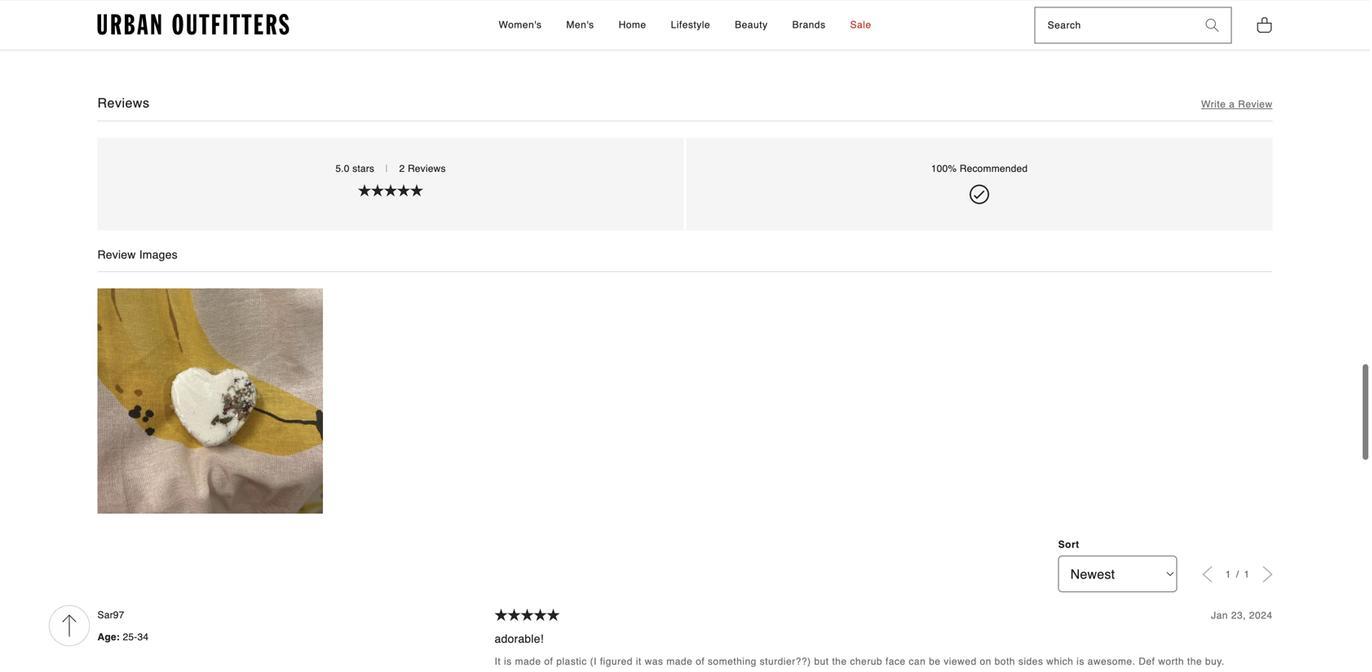 Task type: locate. For each thing, give the bounding box(es) containing it.
hills
[[658, 28, 677, 40]]

1 horizontal spatial &
[[953, 28, 959, 40]]

star rating image down 2
[[397, 184, 410, 197]]

it is made of plastic (i figured it was made of something sturdier??) but the cherub face can be viewed on both sides which is awesome. def worth the buy.
[[495, 657, 1225, 668]]

anastasia beverly hills glow seeker highlighter image
[[574, 0, 796, 20]]

5 stars element
[[495, 609, 1211, 623]]

made down adorable!
[[515, 657, 541, 668]]

is right "which"
[[1077, 657, 1085, 668]]

was
[[645, 657, 663, 668]]

& left body
[[195, 28, 202, 40]]

bow
[[1148, 28, 1168, 40]]

reviews
[[97, 96, 150, 111], [408, 163, 446, 175]]

star rating image
[[397, 184, 410, 197], [410, 184, 423, 197], [534, 609, 547, 622], [547, 609, 560, 622]]

star rating image down 2 reviews
[[410, 184, 423, 197]]

both
[[995, 657, 1015, 668]]

beauty
[[735, 19, 768, 30], [833, 28, 864, 40]]

adorable!
[[495, 633, 544, 646]]

reviews down cleanlogic
[[97, 96, 150, 111]]

100% recommended
[[931, 163, 1028, 175]]

5.0
[[335, 163, 350, 175]]

page 1 of 1 element
[[1225, 569, 1250, 581]]

buy.
[[1205, 657, 1225, 668]]

Search text field
[[1035, 8, 1194, 43]]

2 is from the left
[[1077, 657, 1085, 668]]

made right was
[[666, 657, 693, 668]]

1 horizontal spatial review
[[1238, 99, 1273, 110]]

beauty left brands
[[735, 19, 768, 30]]

beauty link
[[727, 1, 776, 50]]

cleanlogic grooming & body mitt image
[[97, 0, 319, 20]]

1 vertical spatial review
[[97, 248, 136, 262]]

0 horizontal spatial review
[[97, 248, 136, 262]]

made
[[515, 657, 541, 668], [666, 657, 693, 668]]

beauty right the
[[833, 28, 864, 40]]

0 horizontal spatial the
[[832, 657, 847, 668]]

stars
[[352, 163, 374, 175]]

of left the something
[[696, 657, 705, 668]]

men's link
[[558, 1, 602, 50]]

write
[[1201, 99, 1226, 110]]

brands link
[[784, 1, 834, 50]]

lace
[[1102, 28, 1124, 40]]

1 up the 23,
[[1225, 569, 1234, 581]]

0 vertical spatial reviews
[[97, 96, 150, 111]]

a
[[1229, 99, 1235, 110]]

1 & from the left
[[195, 28, 202, 40]]

1 horizontal spatial made
[[666, 657, 693, 668]]

juice
[[892, 28, 915, 40]]

0 horizontal spatial &
[[195, 28, 202, 40]]

lip
[[936, 28, 950, 40]]

25-
[[123, 632, 137, 643]]

is
[[504, 657, 512, 668], [1077, 657, 1085, 668]]

reviews right 2
[[408, 163, 446, 175]]

0 horizontal spatial beauty
[[735, 19, 768, 30]]

beverly
[[621, 28, 655, 40]]

None search field
[[1035, 8, 1194, 43]]

worth
[[1158, 657, 1184, 668]]

something
[[708, 657, 757, 668]]

2 & from the left
[[953, 28, 959, 40]]

which
[[1046, 657, 1074, 668]]

1 vertical spatial reviews
[[408, 163, 446, 175]]

of left plastic
[[544, 657, 553, 668]]

it
[[495, 657, 501, 668]]

1 horizontal spatial of
[[696, 657, 705, 668]]

0 horizontal spatial is
[[504, 657, 512, 668]]

the left "buy."
[[1187, 657, 1202, 668]]

images
[[139, 248, 178, 262]]

&
[[195, 28, 202, 40], [953, 28, 959, 40]]

hair
[[1127, 28, 1145, 40]]

sort
[[1058, 539, 1079, 551]]

review
[[1238, 99, 1273, 110], [97, 248, 136, 262]]

sides
[[1018, 657, 1043, 668]]

sale
[[850, 19, 871, 30]]

2 the from the left
[[1187, 657, 1202, 668]]

anastasia beverly hills glow seeker highlighter
[[574, 28, 789, 40]]

lifestyle
[[671, 19, 710, 30]]

is right it
[[504, 657, 512, 668]]

1
[[1225, 569, 1234, 581], [1244, 569, 1250, 581]]

0 horizontal spatial 1
[[1225, 569, 1234, 581]]

0 horizontal spatial made
[[515, 657, 541, 668]]

men's
[[566, 19, 594, 30]]

the beauty crop juice pot lip & cheek tint image
[[812, 0, 1034, 20]]

barrette
[[1171, 28, 1207, 40]]

review left images
[[97, 248, 136, 262]]

review right a
[[1238, 99, 1273, 110]]

& right lip
[[953, 28, 959, 40]]

the beauty crop juice pot lip & cheek tint
[[812, 28, 1011, 40]]

seeker
[[706, 28, 738, 40]]

write a review button
[[1201, 98, 1273, 112]]

1 the from the left
[[832, 657, 847, 668]]

1 is from the left
[[504, 657, 512, 668]]

be
[[929, 657, 941, 668]]

body
[[204, 28, 227, 40]]

2 1 from the left
[[1244, 569, 1250, 581]]

star rating image
[[358, 184, 371, 197], [371, 184, 384, 197], [384, 184, 397, 197], [495, 609, 508, 622], [508, 609, 521, 622], [521, 609, 534, 622]]

sar97
[[97, 610, 124, 622]]

dolly satin lace hair bow barrette
[[1051, 28, 1207, 40]]

1 horizontal spatial is
[[1077, 657, 1085, 668]]

dolly
[[1051, 28, 1073, 40]]

1 horizontal spatial 1
[[1244, 569, 1250, 581]]

0 vertical spatial review
[[1238, 99, 1273, 110]]

grooming
[[148, 28, 192, 40]]

dolly satin lace hair bow barrette link
[[1051, 0, 1273, 41]]

it
[[636, 657, 642, 668]]

home
[[619, 19, 646, 30]]

of
[[544, 657, 553, 668], [696, 657, 705, 668]]

the right but
[[832, 657, 847, 668]]

highlighter
[[741, 28, 789, 40]]

the
[[832, 657, 847, 668], [1187, 657, 1202, 668]]

2024
[[1249, 610, 1273, 622]]

the
[[812, 28, 830, 40]]

brands
[[792, 19, 826, 30]]

main navigation element
[[352, 1, 1018, 50]]

2 reviews
[[399, 163, 446, 175]]

1 1 from the left
[[1225, 569, 1234, 581]]

mitt
[[230, 28, 247, 40]]

1 up the jan 23, 2024
[[1244, 569, 1250, 581]]

1 horizontal spatial the
[[1187, 657, 1202, 668]]

age: 25-34
[[97, 632, 149, 643]]

review inside 'popup button'
[[1238, 99, 1273, 110]]

0 horizontal spatial of
[[544, 657, 553, 668]]

pot
[[918, 28, 933, 40]]



Task type: describe. For each thing, give the bounding box(es) containing it.
0 horizontal spatial reviews
[[97, 96, 150, 111]]

satin
[[1076, 28, 1099, 40]]

jan 23, 2024
[[1211, 610, 1273, 622]]

anastasia beverly hills glow seeker highlighter link
[[574, 0, 796, 41]]

on
[[980, 657, 992, 668]]

dolly satin lace hair bow barrette image
[[1051, 0, 1273, 20]]

sale link
[[842, 1, 880, 50]]

face
[[886, 657, 906, 668]]

viewed
[[944, 657, 977, 668]]

can
[[909, 657, 926, 668]]

cleanlogic grooming & body mitt link
[[97, 0, 319, 41]]

1 horizontal spatial reviews
[[408, 163, 446, 175]]

(i
[[590, 657, 597, 668]]

crop
[[867, 28, 889, 40]]

jan
[[1211, 610, 1228, 622]]

cheek
[[962, 28, 991, 40]]

awesome.
[[1088, 657, 1136, 668]]

home link
[[610, 1, 655, 50]]

cherub
[[850, 657, 882, 668]]

1 of from the left
[[544, 657, 553, 668]]

age:
[[97, 632, 120, 643]]

2
[[399, 163, 405, 175]]

write a review
[[1201, 99, 1273, 110]]

5.0 stars element
[[122, 184, 659, 198]]

hairlust hair styling stick image
[[336, 0, 558, 20]]

1 horizontal spatial beauty
[[833, 28, 864, 40]]

1 made from the left
[[515, 657, 541, 668]]

cleanlogic
[[97, 28, 145, 40]]

women's link
[[491, 1, 550, 50]]

anastasia
[[574, 28, 618, 40]]

tint
[[994, 28, 1011, 40]]

plastic
[[556, 657, 587, 668]]

search image
[[1206, 19, 1219, 32]]

def
[[1139, 657, 1155, 668]]

34
[[137, 632, 149, 643]]

5.0 stars
[[335, 163, 377, 175]]

recommended
[[960, 163, 1028, 175]]

cleanlogic grooming & body mitt
[[97, 28, 247, 40]]

lifestyle link
[[663, 1, 719, 50]]

review images
[[97, 248, 178, 262]]

women's
[[499, 19, 542, 30]]

figured
[[600, 657, 633, 668]]

my shopping bag image
[[1256, 16, 1273, 34]]

urban outfitters image
[[97, 14, 289, 35]]

launch review details modal image
[[97, 289, 323, 514]]

glow
[[680, 28, 703, 40]]

but
[[814, 657, 829, 668]]

the beauty crop juice pot lip & cheek tint link
[[812, 0, 1034, 41]]

2 of from the left
[[696, 657, 705, 668]]

100%
[[931, 163, 957, 175]]

star rating image up plastic
[[547, 609, 560, 622]]

23,
[[1231, 610, 1246, 622]]

sturdier??)
[[760, 657, 811, 668]]

star rating image up adorable!
[[534, 609, 547, 622]]

2 made from the left
[[666, 657, 693, 668]]

beauty inside "link"
[[735, 19, 768, 30]]



Task type: vqa. For each thing, say whether or not it's contained in the screenshot.
Our
no



